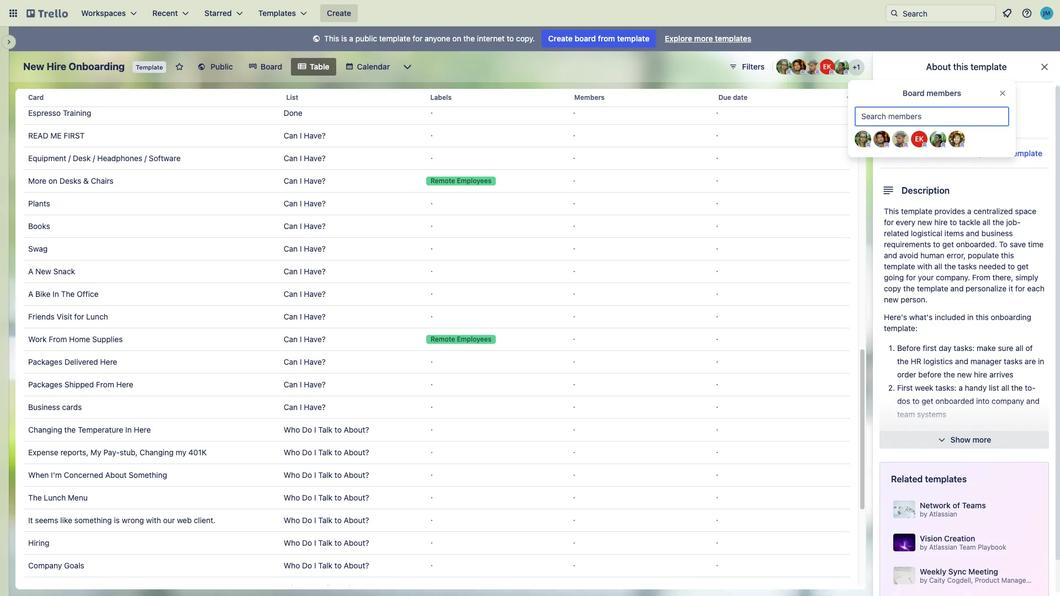 Task type: describe. For each thing, give the bounding box(es) containing it.
who for when i'm concerned about something
[[284, 471, 300, 480]]

when i'm concerned about something link
[[28, 465, 275, 487]]

work from home supplies link
[[28, 329, 275, 351]]

cogdell,
[[948, 577, 974, 585]]

this inside 'this template provides a centralized space for every new hire to tackle all the job- related logistical items and business requirements to get onboarded. to save time and avoid human error, populate this template with all the tasks needed to get going for your company. from there, simply copy the template and personalize it for each new person.'
[[1002, 251, 1015, 260]]

board
[[575, 34, 596, 43]]

with inside it seems like something is wrong with our web client. link
[[146, 516, 161, 526]]

people
[[898, 450, 922, 459]]

13 can from the top
[[284, 403, 298, 412]]

it seems like something is wrong with our web client. link
[[28, 510, 275, 532]]

seems
[[35, 516, 58, 526]]

who for changing the temperature in here
[[284, 426, 300, 435]]

list
[[287, 93, 298, 102]]

friends
[[28, 312, 55, 322]]

have? for desk
[[304, 154, 326, 163]]

due date button
[[715, 85, 859, 111]]

remote employees for more on desks & chairs
[[431, 177, 492, 185]]

can i have? for desk
[[284, 154, 326, 163]]

remote for more on desks & chairs
[[431, 177, 455, 185]]

who do i talk to about? for company goals
[[284, 561, 369, 571]]

in inside before first day tasks: make sure all of the hr logistics and manager tasks are in order before the new hire arrives first week tasks: a handy list all the to- dos to get onboarded into company and team systems who's who list: help the newbie orient themselves and learn all about the key people they'll encounter at work
[[1039, 357, 1045, 366]]

can for desk
[[284, 154, 298, 163]]

row containing card
[[24, 85, 859, 111]]

template right public
[[380, 34, 411, 43]]

headphones
[[97, 154, 142, 163]]

who for expense reports, my pay-stub, changing my 401k
[[284, 448, 300, 458]]

this for this template provides a centralized space for every new hire to tackle all the job- related logistical items and business requirements to get onboarded. to save time and avoid human error, populate this template with all the tasks needed to get going for your company. from there, simply copy the template and personalize it for each new person.
[[885, 207, 900, 216]]

about? for expense reports, my pay-stub, changing my 401k
[[344, 448, 369, 458]]

row containing #notes
[[24, 577, 850, 597]]

shipped
[[65, 380, 94, 390]]

row containing the lunch menu
[[24, 487, 850, 510]]

0 vertical spatial tasks:
[[955, 344, 976, 353]]

onboarded
[[936, 397, 975, 406]]

snack
[[53, 267, 75, 276]]

from inside 'this template provides a centralized space for every new hire to tackle all the job- related logistical items and business requirements to get onboarded. to save time and avoid human error, populate this template with all the tasks needed to get going for your company. from there, simply copy the template and personalize it for each new person.'
[[973, 273, 991, 282]]

they'll
[[924, 450, 946, 459]]

@
[[1031, 577, 1038, 585]]

can i have? for snack
[[284, 267, 326, 276]]

a for a bike in the office
[[28, 290, 33, 299]]

are
[[1026, 357, 1037, 366]]

order
[[898, 370, 917, 380]]

1 vertical spatial tasks:
[[936, 384, 957, 393]]

do for company goals
[[302, 561, 312, 571]]

talk for when i'm concerned about something
[[319, 471, 333, 480]]

about? for company goals
[[344, 561, 369, 571]]

template inside "share template" button
[[1011, 148, 1043, 158]]

the down logistics
[[944, 370, 956, 380]]

more on desks & chairs link
[[28, 170, 275, 192]]

error,
[[947, 251, 967, 260]]

4 have? from the top
[[304, 199, 326, 208]]

each
[[1028, 284, 1045, 293]]

space
[[1016, 207, 1037, 216]]

read me first link
[[28, 125, 275, 147]]

4 can i have? from the top
[[284, 199, 326, 208]]

company goals
[[28, 561, 84, 571]]

row containing friends visit for lunch
[[24, 306, 850, 329]]

who do i talk to about? for changing the temperature in here
[[284, 426, 369, 435]]

here's what's included in this onboarding template:
[[885, 313, 1032, 333]]

have? for in
[[304, 290, 326, 299]]

and right logistics
[[956, 357, 969, 366]]

2 / from the left
[[93, 154, 95, 163]]

templates
[[258, 8, 296, 18]]

1
[[858, 63, 861, 71]]

can i have? for first
[[284, 131, 326, 140]]

about? for it seems like something is wrong with our web client.
[[344, 516, 369, 526]]

can i have? for desks
[[284, 176, 326, 186]]

a bike in the office
[[28, 290, 99, 299]]

template:
[[885, 324, 918, 333]]

ellie kulick (elliekulick2) image for chris temperson (christemperson) image
[[820, 59, 836, 75]]

13 have? from the top
[[304, 403, 326, 412]]

about? for #notes
[[344, 584, 369, 593]]

talk for it seems like something is wrong with our web client.
[[319, 516, 333, 526]]

calendar
[[357, 62, 390, 71]]

6 can from the top
[[284, 244, 298, 254]]

the lunch menu
[[28, 493, 88, 503]]

priscilla parjet (priscillaparjet) image for ellie kulick (elliekulick2) 'icon' corresponding to chris temperson (christemperson) icon
[[931, 131, 947, 148]]

who do i talk to about? for the lunch menu
[[284, 493, 369, 503]]

cards
[[62, 403, 82, 412]]

5 can i have? from the top
[[284, 222, 326, 231]]

for left anyone
[[413, 34, 423, 43]]

have? for for
[[304, 312, 326, 322]]

business
[[982, 229, 1014, 238]]

the up person.
[[904, 284, 916, 293]]

and down tackle
[[967, 229, 980, 238]]

first
[[64, 131, 85, 140]]

color: green, title: "remote employees" element for work from home supplies
[[427, 335, 496, 344]]

meeting
[[969, 568, 999, 577]]

row containing espresso training
[[24, 102, 850, 125]]

is inside "row"
[[114, 516, 120, 526]]

on inside more on desks & chairs 'link'
[[49, 176, 57, 186]]

1 vertical spatial lunch
[[44, 493, 66, 503]]

do for when i'm concerned about something
[[302, 471, 312, 480]]

temperature
[[78, 426, 123, 435]]

about inside "row"
[[105, 471, 127, 480]]

expense reports, my pay-stub, changing my 401k link
[[28, 442, 275, 464]]

the up show more
[[973, 423, 984, 433]]

calendar link
[[339, 58, 397, 76]]

who do i talk to about? for #notes
[[284, 584, 369, 593]]

members
[[575, 93, 605, 102]]

chris temperson (christemperson) image
[[893, 131, 910, 148]]

hire inside before first day tasks: make sure all of the hr logistics and manager tasks are in order before the new hire arrives first week tasks: a handy list all the to- dos to get onboarded into company and team systems who's who list: help the newbie orient themselves and learn all about the key people they'll encounter at work
[[975, 370, 988, 380]]

do for changing the temperature in here
[[302, 426, 312, 435]]

creation
[[945, 534, 976, 544]]

talk for expense reports, my pay-stub, changing my 401k
[[319, 448, 333, 458]]

of inside network of teams by atlassian
[[953, 501, 961, 511]]

espresso training
[[28, 108, 91, 118]]

2 horizontal spatial get
[[1018, 262, 1030, 271]]

row containing when i'm concerned about something
[[24, 464, 850, 487]]

Search field
[[900, 5, 996, 22]]

1 vertical spatial changing
[[140, 448, 174, 458]]

0 horizontal spatial from
[[49, 335, 67, 344]]

with inside 'this template provides a centralized space for every new hire to tackle all the job- related logistical items and business requirements to get onboarded. to save time and avoid human error, populate this template with all the tasks needed to get going for your company. from there, simply copy the template and personalize it for each new person.'
[[918, 262, 933, 271]]

by for network of teams
[[921, 511, 928, 519]]

the up company.
[[945, 262, 957, 271]]

this member is an admin of this workspace. image for andre gorte (andregorte) image associated with chris temperson (christemperson) image
[[801, 70, 806, 75]]

131.3k
[[930, 148, 955, 157]]

my
[[91, 448, 101, 458]]

remote employees button for more on desks & chairs
[[422, 170, 565, 192]]

first
[[898, 384, 914, 393]]

have? for snack
[[304, 267, 326, 276]]

menu
[[68, 493, 88, 503]]

do for expense reports, my pay-stub, changing my 401k
[[302, 448, 312, 458]]

the lunch menu link
[[28, 487, 275, 509]]

the left hr
[[898, 357, 910, 366]]

row containing read me first
[[24, 124, 850, 148]]

6 can i have? from the top
[[284, 244, 326, 254]]

read
[[28, 131, 48, 140]]

do for #notes
[[302, 584, 312, 593]]

time
[[1029, 240, 1045, 249]]

who do i talk to about? for when i'm concerned about something
[[284, 471, 369, 480]]

who do i talk to about? for hiring
[[284, 539, 369, 548]]

+
[[853, 63, 858, 71]]

list
[[990, 384, 1000, 393]]

employees for work from home supplies
[[457, 335, 492, 344]]

3 / from the left
[[145, 154, 147, 163]]

get inside before first day tasks: make sure all of the hr logistics and manager tasks are in order before the new hire arrives first week tasks: a handy list all the to- dos to get onboarded into company and team systems who's who list: help the newbie orient themselves and learn all about the key people they'll encounter at work
[[922, 397, 934, 406]]

handy
[[966, 384, 988, 393]]

remote employees button for work from home supplies
[[422, 329, 565, 351]]

this member is an admin of this workspace. image for samantha pivlot (samanthapivlot) image
[[960, 143, 965, 148]]

1 horizontal spatial from
[[96, 380, 114, 390]]

0 horizontal spatial new
[[885, 295, 899, 304]]

can for first
[[284, 131, 298, 140]]

0 notifications image
[[1001, 7, 1015, 20]]

who for the lunch menu
[[284, 493, 300, 503]]

can for in
[[284, 290, 298, 299]]

new inside before first day tasks: make sure all of the hr logistics and manager tasks are in order before the new hire arrives first week tasks: a handy list all the to- dos to get onboarded into company and team systems who's who list: help the newbie orient themselves and learn all about the key people they'll encounter at work
[[958, 370, 973, 380]]

friends visit for lunch link
[[28, 306, 275, 328]]

going
[[885, 273, 905, 282]]

of inside before first day tasks: make sure all of the hr logistics and manager tasks are in order before the new hire arrives first week tasks: a handy list all the to- dos to get onboarded into company and team systems who's who list: help the newbie orient themselves and learn all about the key people they'll encounter at work
[[1026, 344, 1034, 353]]

client.
[[194, 516, 216, 526]]

who's
[[898, 423, 920, 433]]

books link
[[28, 216, 275, 238]]

0 vertical spatial a
[[349, 34, 354, 43]]

workspaces button
[[75, 4, 144, 22]]

network of teams by atlassian
[[921, 501, 987, 519]]

have? for from
[[304, 380, 326, 390]]

talk for hiring
[[319, 539, 333, 548]]

talk for changing the temperature in here
[[319, 426, 333, 435]]

1 vertical spatial the
[[28, 493, 42, 503]]

can i have? for here
[[284, 358, 326, 367]]

who do i talk to about? for expense reports, my pay-stub, changing my 401k
[[284, 448, 369, 458]]

1 horizontal spatial lunch
[[86, 312, 108, 322]]

changing the temperature in here
[[28, 426, 151, 435]]

a inside 'this template provides a centralized space for every new hire to tackle all the job- related logistical items and business requirements to get onboarded. to save time and avoid human error, populate this template with all the tasks needed to get going for your company. from there, simply copy the template and personalize it for each new person.'
[[968, 207, 972, 216]]

more for explore
[[695, 34, 714, 43]]

manager
[[971, 357, 1003, 366]]

trello
[[1039, 577, 1057, 585]]

board for board
[[261, 62, 282, 71]]

have? for desks
[[304, 176, 326, 186]]

customize views image
[[402, 61, 413, 72]]

share
[[988, 148, 1009, 158]]

all down human
[[935, 262, 943, 271]]

samantha pivlot (samanthapivlot) image
[[949, 131, 966, 148]]

row containing books
[[24, 215, 850, 238]]

the inside "row"
[[64, 426, 76, 435]]

there,
[[993, 273, 1014, 282]]

share template
[[988, 148, 1043, 158]]

1 horizontal spatial on
[[453, 34, 462, 43]]

company
[[28, 561, 62, 571]]

related templates
[[892, 475, 968, 485]]

by inside vision creation by atlassian team playbook
[[921, 544, 928, 552]]

back to home image
[[27, 4, 68, 22]]

desk
[[73, 154, 91, 163]]

logistical
[[912, 229, 943, 238]]

packages shipped from here link
[[28, 374, 275, 396]]

the left key
[[1009, 437, 1020, 446]]

key
[[1022, 437, 1034, 446]]

for right it
[[1016, 284, 1026, 293]]

equipment / desk / headphones / software link
[[28, 148, 275, 170]]

0 horizontal spatial changing
[[28, 426, 62, 435]]

home
[[69, 335, 90, 344]]

more for show
[[973, 435, 992, 445]]

admins
[[929, 94, 960, 104]]

can i have? for for
[[284, 312, 326, 322]]

delivered
[[65, 358, 98, 367]]

talk for company goals
[[319, 561, 333, 571]]

members button
[[570, 85, 715, 111]]

table containing espresso training
[[15, 85, 867, 597]]

explore
[[665, 34, 693, 43]]

a new snack
[[28, 267, 75, 276]]

show
[[951, 435, 971, 445]]

row containing packages shipped from here
[[24, 374, 850, 397]]

learn
[[956, 437, 974, 446]]

row containing equipment / desk / headphones / software
[[24, 147, 850, 170]]

can i have? for from
[[284, 380, 326, 390]]

row containing work from home supplies
[[24, 328, 850, 351]]

espresso
[[28, 108, 61, 118]]

row containing it seems like something is wrong with our web client.
[[24, 509, 850, 533]]

row containing a bike in the office
[[24, 283, 850, 306]]

related
[[885, 229, 910, 238]]

board link
[[242, 58, 289, 76]]



Task type: vqa. For each thing, say whether or not it's contained in the screenshot.
Pet
no



Task type: locate. For each thing, give the bounding box(es) containing it.
tasks inside before first day tasks: make sure all of the hr logistics and manager tasks are in order before the new hire arrives first week tasks: a handy list all the to- dos to get onboarded into company and team systems who's who list: help the newbie orient themselves and learn all about the key people they'll encounter at work
[[1005, 357, 1023, 366]]

row containing swag
[[24, 238, 850, 261]]

remote employees for work from home supplies
[[431, 335, 492, 344]]

2 have? from the top
[[304, 154, 326, 163]]

8 row from the top
[[24, 238, 850, 261]]

0 horizontal spatial on
[[49, 176, 57, 186]]

this up every
[[885, 207, 900, 216]]

2 remote employees from the top
[[431, 335, 492, 344]]

training
[[63, 108, 91, 118]]

6 about? from the top
[[344, 539, 369, 548]]

1 vertical spatial by
[[921, 544, 928, 552]]

starred button
[[198, 4, 250, 22]]

board for board members
[[903, 88, 925, 98]]

1 horizontal spatial templates
[[926, 475, 968, 485]]

from up the personalize
[[973, 273, 991, 282]]

company.
[[937, 273, 971, 282]]

show more
[[951, 435, 992, 445]]

0 vertical spatial of
[[1026, 344, 1034, 353]]

0 vertical spatial about
[[927, 62, 952, 72]]

0 horizontal spatial ellie kulick (elliekulick2) image
[[820, 59, 836, 75]]

hire inside 'this template provides a centralized space for every new hire to tackle all the job- related logistical items and business requirements to get onboarded. to save time and avoid human error, populate this template with all the tasks needed to get going for your company. from there, simply copy the template and personalize it for each new person.'
[[935, 218, 949, 227]]

1 remote employees button from the top
[[422, 170, 565, 192]]

andre gorte (andregorte) image for chris temperson (christemperson) icon
[[874, 131, 891, 148]]

provides
[[935, 207, 966, 216]]

20 row from the top
[[24, 509, 850, 533]]

2 atlassian from the top
[[930, 544, 958, 552]]

6 talk from the top
[[319, 539, 333, 548]]

3 row from the top
[[24, 124, 850, 148]]

/
[[68, 154, 71, 163], [93, 154, 95, 163], [145, 154, 147, 163]]

and down 'to-'
[[1027, 397, 1040, 406]]

7 do from the top
[[302, 561, 312, 571]]

1 have? from the top
[[304, 131, 326, 140]]

11 can from the top
[[284, 358, 298, 367]]

for inside "row"
[[74, 312, 84, 322]]

2 horizontal spatial this
[[1002, 251, 1015, 260]]

1 who do i talk to about? from the top
[[284, 426, 369, 435]]

1 vertical spatial color: green, title: "remote employees" element
[[427, 335, 496, 344]]

labels
[[431, 93, 452, 102]]

this inside here's what's included in this onboarding template:
[[977, 313, 990, 322]]

1 vertical spatial hire
[[975, 370, 988, 380]]

who for company goals
[[284, 561, 300, 571]]

starred
[[205, 8, 232, 18]]

lunch down the office
[[86, 312, 108, 322]]

the down when
[[28, 493, 42, 503]]

create inside create board from template link
[[549, 34, 573, 43]]

7 about? from the top
[[344, 561, 369, 571]]

remote employees
[[431, 177, 492, 185], [431, 335, 492, 344]]

3 about? from the top
[[344, 471, 369, 480]]

22 row from the top
[[24, 555, 850, 578]]

Search members text field
[[855, 107, 1010, 127]]

7 talk from the top
[[319, 561, 333, 571]]

7 can from the top
[[284, 267, 298, 276]]

who do i talk to about? for it seems like something is wrong with our web client.
[[284, 516, 369, 526]]

by for weekly sync meeting
[[921, 577, 928, 585]]

packages down work
[[28, 358, 62, 367]]

template right share
[[1011, 148, 1043, 158]]

about? for changing the temperature in here
[[344, 426, 369, 435]]

color: green, title: "remote employees" element for more on desks & chairs
[[427, 177, 496, 186]]

swag
[[28, 244, 48, 254]]

new up logistical
[[918, 218, 933, 227]]

this member is an admin of this workspace. image for chris temperson (christemperson) image ellie kulick (elliekulick2) 'icon'
[[830, 70, 835, 75]]

new inside "row"
[[35, 267, 51, 276]]

who for it seems like something is wrong with our web client.
[[284, 516, 300, 526]]

espresso training link
[[28, 102, 275, 124]]

1 about? from the top
[[344, 426, 369, 435]]

i'm
[[51, 471, 62, 480]]

3 talk from the top
[[319, 471, 333, 480]]

this is a public template for anyone on the internet to copy.
[[324, 34, 535, 43]]

0 horizontal spatial a
[[349, 34, 354, 43]]

0 horizontal spatial lunch
[[44, 493, 66, 503]]

Board name text field
[[18, 58, 130, 76]]

1 horizontal spatial is
[[342, 34, 347, 43]]

0 horizontal spatial in
[[53, 290, 59, 299]]

2 horizontal spatial new
[[958, 370, 973, 380]]

who for hiring
[[284, 539, 300, 548]]

remote employees button
[[422, 170, 565, 192], [422, 329, 565, 351]]

16 row from the top
[[24, 419, 850, 442]]

changing the temperature in here link
[[28, 419, 275, 442]]

weekly
[[921, 568, 947, 577]]

1 vertical spatial packages
[[28, 380, 62, 390]]

is left wrong
[[114, 516, 120, 526]]

to inside before first day tasks: make sure all of the hr logistics and manager tasks are in order before the new hire arrives first week tasks: a handy list all the to- dos to get onboarded into company and team systems who's who list: help the newbie orient themselves and learn all about the key people they'll encounter at work
[[913, 397, 920, 406]]

row containing business cards
[[24, 396, 850, 419]]

1 a from the top
[[28, 267, 33, 276]]

1 vertical spatial templates
[[926, 475, 968, 485]]

about? for when i'm concerned about something
[[344, 471, 369, 480]]

9 row from the top
[[24, 260, 850, 283]]

teams
[[963, 501, 987, 511]]

can for snack
[[284, 267, 298, 276]]

1 horizontal spatial in
[[125, 426, 132, 435]]

about? for hiring
[[344, 539, 369, 548]]

on right anyone
[[453, 34, 462, 43]]

8 talk from the top
[[319, 584, 333, 593]]

1 vertical spatial this
[[885, 207, 900, 216]]

0 vertical spatial is
[[342, 34, 347, 43]]

0 horizontal spatial hire
[[935, 218, 949, 227]]

0 horizontal spatial more
[[695, 34, 714, 43]]

packages for packages delivered here
[[28, 358, 62, 367]]

0 vertical spatial packages
[[28, 358, 62, 367]]

template up the close popover icon
[[971, 62, 1008, 72]]

1 by from the top
[[921, 511, 928, 519]]

here down the 'business cards' 'link'
[[134, 426, 151, 435]]

0 horizontal spatial of
[[953, 501, 961, 511]]

row containing packages delivered here
[[24, 351, 850, 374]]

1 horizontal spatial priscilla parjet (priscillaparjet) image
[[931, 131, 947, 148]]

all right "learn"
[[976, 437, 984, 446]]

is left public
[[342, 34, 347, 43]]

tasks down error,
[[959, 262, 978, 271]]

description
[[902, 186, 951, 196]]

row containing company goals
[[24, 555, 850, 578]]

3 by from the top
[[921, 577, 928, 585]]

8 who do i talk to about? from the top
[[284, 584, 369, 593]]

11 can i have? from the top
[[284, 358, 326, 367]]

11 row from the top
[[24, 306, 850, 329]]

1 vertical spatial andre gorte (andregorte) image
[[874, 131, 891, 148]]

5 about? from the top
[[344, 516, 369, 526]]

14 row from the top
[[24, 374, 850, 397]]

on
[[453, 34, 462, 43], [49, 176, 57, 186]]

a for a new snack
[[28, 267, 33, 276]]

i
[[300, 131, 302, 140], [300, 154, 302, 163], [300, 176, 302, 186], [300, 199, 302, 208], [300, 222, 302, 231], [300, 244, 302, 254], [300, 267, 302, 276], [300, 290, 302, 299], [300, 312, 302, 322], [300, 335, 302, 344], [300, 358, 302, 367], [300, 380, 302, 390], [300, 403, 302, 412], [314, 426, 316, 435], [314, 448, 316, 458], [314, 471, 316, 480], [314, 493, 316, 503], [314, 516, 316, 526], [314, 539, 316, 548], [314, 561, 316, 571], [314, 584, 316, 593]]

public
[[356, 34, 377, 43]]

0 vertical spatial in
[[968, 313, 974, 322]]

the left 'to-'
[[1012, 384, 1024, 393]]

3 who do i talk to about? from the top
[[284, 471, 369, 480]]

0 horizontal spatial andre gorte (andregorte) image
[[791, 59, 807, 75]]

1 horizontal spatial create
[[549, 34, 573, 43]]

friends visit for lunch
[[28, 312, 108, 322]]

0 horizontal spatial tasks
[[959, 262, 978, 271]]

company
[[993, 397, 1025, 406]]

1 do from the top
[[302, 426, 312, 435]]

get up the simply
[[1018, 262, 1030, 271]]

3 have? from the top
[[304, 176, 326, 186]]

in right included
[[968, 313, 974, 322]]

more right explore
[[695, 34, 714, 43]]

your
[[919, 273, 935, 282]]

tackle
[[960, 218, 981, 227]]

1 vertical spatial get
[[1018, 262, 1030, 271]]

amy freiderson (amyfreiderson) image
[[777, 59, 792, 75], [855, 131, 872, 148]]

7 row from the top
[[24, 215, 850, 238]]

themselves
[[898, 437, 939, 446]]

this right sm "image" on the top left of the page
[[324, 34, 340, 43]]

1 vertical spatial this
[[1002, 251, 1015, 260]]

hire
[[935, 218, 949, 227], [975, 370, 988, 380]]

business cards link
[[28, 397, 275, 419]]

1 row from the top
[[24, 85, 859, 111]]

2 vertical spatial get
[[922, 397, 934, 406]]

5 can from the top
[[284, 222, 298, 231]]

by up vision
[[921, 511, 928, 519]]

row
[[24, 85, 859, 111], [24, 102, 850, 125], [24, 124, 850, 148], [24, 147, 850, 170], [24, 170, 850, 193], [24, 192, 850, 216], [24, 215, 850, 238], [24, 238, 850, 261], [24, 260, 850, 283], [24, 283, 850, 306], [24, 306, 850, 329], [24, 328, 850, 351], [24, 351, 850, 374], [24, 374, 850, 397], [24, 396, 850, 419], [24, 419, 850, 442], [24, 442, 850, 465], [24, 464, 850, 487], [24, 487, 850, 510], [24, 509, 850, 533], [24, 532, 850, 555], [24, 555, 850, 578], [24, 577, 850, 597]]

the left internet
[[464, 34, 475, 43]]

1 horizontal spatial changing
[[140, 448, 174, 458]]

0 vertical spatial ellie kulick (elliekulick2) image
[[820, 59, 836, 75]]

tasks down sure
[[1005, 357, 1023, 366]]

18 row from the top
[[24, 464, 850, 487]]

13 can i have? from the top
[[284, 403, 326, 412]]

1 vertical spatial of
[[953, 501, 961, 511]]

a inside a bike in the office link
[[28, 290, 33, 299]]

1 can from the top
[[284, 131, 298, 140]]

2 vertical spatial here
[[134, 426, 151, 435]]

this member is an admin of this workspace. image
[[787, 70, 792, 75], [816, 70, 821, 75], [866, 143, 871, 148], [885, 143, 890, 148], [904, 143, 909, 148], [923, 143, 928, 148], [942, 143, 947, 148]]

card button
[[24, 85, 282, 111]]

1 horizontal spatial /
[[93, 154, 95, 163]]

0 vertical spatial in
[[53, 290, 59, 299]]

show more button
[[880, 432, 1050, 449]]

in up stub,
[[125, 426, 132, 435]]

a inside a new snack link
[[28, 267, 33, 276]]

create for create
[[327, 8, 352, 18]]

amy freiderson (amyfreiderson) image for andre gorte (andregorte) image associated with chris temperson (christemperson) image
[[777, 59, 792, 75]]

expense reports, my pay-stub, changing my 401k
[[28, 448, 207, 458]]

atlassian up vision
[[930, 511, 958, 519]]

0 vertical spatial changing
[[28, 426, 62, 435]]

1 vertical spatial priscilla parjet (priscillaparjet) image
[[931, 131, 947, 148]]

21 row from the top
[[24, 532, 850, 555]]

this up members at the top
[[954, 62, 969, 72]]

amy freiderson (amyfreiderson) image left chris temperson (christemperson) image
[[777, 59, 792, 75]]

ellie kulick (elliekulick2) image left +
[[820, 59, 836, 75]]

0 vertical spatial get
[[943, 240, 955, 249]]

from right work
[[49, 335, 67, 344]]

by up weekly
[[921, 544, 928, 552]]

systems
[[918, 410, 947, 419]]

6 have? from the top
[[304, 244, 326, 254]]

1 vertical spatial in
[[1039, 357, 1045, 366]]

about down expense reports, my pay-stub, changing my 401k
[[105, 471, 127, 480]]

1 remote from the top
[[431, 177, 455, 185]]

template up going
[[885, 262, 916, 271]]

who do i talk to about?
[[284, 426, 369, 435], [284, 448, 369, 458], [284, 471, 369, 480], [284, 493, 369, 503], [284, 516, 369, 526], [284, 539, 369, 548], [284, 561, 369, 571], [284, 584, 369, 593]]

5 row from the top
[[24, 170, 850, 193]]

1 horizontal spatial about
[[927, 62, 952, 72]]

templates up filters button
[[716, 34, 752, 43]]

0 vertical spatial more
[[695, 34, 714, 43]]

1 atlassian from the top
[[930, 511, 958, 519]]

sure
[[999, 344, 1014, 353]]

1 horizontal spatial andre gorte (andregorte) image
[[874, 131, 891, 148]]

can for desks
[[284, 176, 298, 186]]

0 vertical spatial this
[[324, 34, 340, 43]]

1 vertical spatial amy freiderson (amyfreiderson) image
[[855, 131, 872, 148]]

0 vertical spatial templates
[[716, 34, 752, 43]]

the left the office
[[61, 290, 75, 299]]

templates inside 'link'
[[716, 34, 752, 43]]

weekly sync meeting by caity cogdell, product manager @ trello
[[921, 568, 1057, 585]]

11 have? from the top
[[304, 358, 326, 367]]

expense
[[28, 448, 58, 458]]

do for hiring
[[302, 539, 312, 548]]

1 color: green, title: "remote employees" element from the top
[[427, 177, 496, 186]]

get down week on the bottom right of the page
[[922, 397, 934, 406]]

like
[[60, 516, 72, 526]]

row containing a new snack
[[24, 260, 850, 283]]

0 vertical spatial the
[[61, 290, 75, 299]]

1 remote employees from the top
[[431, 177, 492, 185]]

0 vertical spatial lunch
[[86, 312, 108, 322]]

0 horizontal spatial the
[[28, 493, 42, 503]]

from right "shipped"
[[96, 380, 114, 390]]

for right visit
[[74, 312, 84, 322]]

visit
[[57, 312, 72, 322]]

1 horizontal spatial in
[[1039, 357, 1045, 366]]

do for it seems like something is wrong with our web client.
[[302, 516, 312, 526]]

star or unstar board image
[[175, 62, 184, 71]]

17 row from the top
[[24, 442, 850, 465]]

1 vertical spatial atlassian
[[930, 544, 958, 552]]

color: green, title: "remote employees" element
[[427, 177, 496, 186], [427, 335, 496, 344]]

jeremy miller (jeremymiller198) image
[[1041, 7, 1054, 20]]

3 do from the top
[[302, 471, 312, 480]]

filters
[[743, 62, 765, 71]]

create inside create button
[[327, 8, 352, 18]]

1 employees from the top
[[457, 177, 492, 185]]

12 can i have? from the top
[[284, 380, 326, 390]]

0 horizontal spatial in
[[968, 313, 974, 322]]

templates
[[716, 34, 752, 43], [926, 475, 968, 485]]

hiring link
[[28, 533, 275, 555]]

of left teams at the bottom right of page
[[953, 501, 961, 511]]

with up "your"
[[918, 262, 933, 271]]

1 horizontal spatial ellie kulick (elliekulick2) image
[[912, 131, 928, 148]]

0 horizontal spatial is
[[114, 516, 120, 526]]

8 can from the top
[[284, 290, 298, 299]]

6 who do i talk to about? from the top
[[284, 539, 369, 548]]

1 horizontal spatial the
[[61, 290, 75, 299]]

andre gorte (andregorte) image up due date button in the top right of the page
[[791, 59, 807, 75]]

about up members at the top
[[927, 62, 952, 72]]

row containing hiring
[[24, 532, 850, 555]]

lunch down i'm
[[44, 493, 66, 503]]

bike
[[35, 290, 51, 299]]

6 do from the top
[[302, 539, 312, 548]]

2 horizontal spatial a
[[968, 207, 972, 216]]

amy freiderson (amyfreiderson) image for chris temperson (christemperson) icon's andre gorte (andregorte) image
[[855, 131, 872, 148]]

1 can i have? from the top
[[284, 131, 326, 140]]

create board from template link
[[542, 30, 657, 48]]

this left onboarding
[[977, 313, 990, 322]]

date
[[734, 93, 748, 102]]

simply
[[1016, 273, 1039, 282]]

here down packages delivered here link
[[116, 380, 133, 390]]

a inside before first day tasks: make sure all of the hr logistics and manager tasks are in order before the new hire arrives first week tasks: a handy list all the to- dos to get onboarded into company and team systems who's who list: help the newbie orient themselves and learn all about the key people they'll encounter at work
[[959, 384, 964, 393]]

hiring
[[28, 539, 49, 548]]

board admins
[[902, 94, 960, 104]]

0 horizontal spatial /
[[68, 154, 71, 163]]

a left bike
[[28, 290, 33, 299]]

work from home supplies
[[28, 335, 123, 344]]

2 packages from the top
[[28, 380, 62, 390]]

save
[[1011, 240, 1027, 249]]

andre gorte (andregorte) image for chris temperson (christemperson) image
[[791, 59, 807, 75]]

2 row from the top
[[24, 102, 850, 125]]

employees for more on desks & chairs
[[457, 177, 492, 185]]

2 talk from the top
[[319, 448, 333, 458]]

template inside create board from template link
[[618, 34, 650, 43]]

0 vertical spatial new
[[918, 218, 933, 227]]

create for create board from template
[[549, 34, 573, 43]]

priscilla parjet (priscillaparjet) image for chris temperson (christemperson) image ellie kulick (elliekulick2) 'icon'
[[834, 59, 850, 75]]

first
[[924, 344, 938, 353]]

the
[[61, 290, 75, 299], [28, 493, 42, 503]]

1 vertical spatial a
[[968, 207, 972, 216]]

in right are
[[1039, 357, 1045, 366]]

about? for the lunch menu
[[344, 493, 369, 503]]

0 vertical spatial andre gorte (andregorte) image
[[791, 59, 807, 75]]

priscilla parjet (priscillaparjet) image left +
[[834, 59, 850, 75]]

and down list:
[[941, 437, 954, 446]]

ellie kulick (elliekulick2) image right chris temperson (christemperson) icon
[[912, 131, 928, 148]]

this down to
[[1002, 251, 1015, 260]]

all down centralized
[[983, 218, 991, 227]]

5 talk from the top
[[319, 516, 333, 526]]

1 vertical spatial new
[[885, 295, 899, 304]]

23 row from the top
[[24, 577, 850, 597]]

this template provides a centralized space for every new hire to tackle all the job- related logistical items and business requirements to get onboarded. to save time and avoid human error, populate this template with all the tasks needed to get going for your company. from there, simply copy the template and personalize it for each new person.
[[885, 207, 1045, 304]]

board for board admins
[[902, 94, 927, 104]]

1 vertical spatial employees
[[457, 335, 492, 344]]

/ left software
[[145, 154, 147, 163]]

9 have? from the top
[[304, 312, 326, 322]]

/ left 'desk'
[[68, 154, 71, 163]]

table link
[[291, 58, 336, 76]]

have? for here
[[304, 358, 326, 367]]

0 vertical spatial here
[[100, 358, 117, 367]]

workspaces
[[81, 8, 126, 18]]

1 vertical spatial more
[[973, 435, 992, 445]]

packages for packages shipped from here
[[28, 380, 62, 390]]

recent
[[153, 8, 178, 18]]

ellie kulick (elliekulick2) image for chris temperson (christemperson) icon
[[912, 131, 928, 148]]

4 do from the top
[[302, 493, 312, 503]]

talk for the lunch menu
[[319, 493, 333, 503]]

2 a from the top
[[28, 290, 33, 299]]

1 vertical spatial remote
[[431, 335, 455, 344]]

and left the avoid
[[885, 251, 898, 260]]

populate
[[969, 251, 1000, 260]]

supplies
[[92, 335, 123, 344]]

to
[[507, 34, 514, 43], [951, 218, 958, 227], [934, 240, 941, 249], [1009, 262, 1016, 271], [913, 397, 920, 406], [335, 426, 342, 435], [335, 448, 342, 458], [335, 471, 342, 480], [335, 493, 342, 503], [335, 516, 342, 526], [335, 539, 342, 548], [335, 561, 342, 571], [335, 584, 342, 593]]

3 can from the top
[[284, 176, 298, 186]]

1 horizontal spatial get
[[943, 240, 955, 249]]

4 talk from the top
[[319, 493, 333, 503]]

0 vertical spatial color: green, title: "remote employees" element
[[427, 177, 496, 186]]

2 can from the top
[[284, 154, 298, 163]]

7 who do i talk to about? from the top
[[284, 561, 369, 571]]

2 vertical spatial a
[[959, 384, 964, 393]]

0 horizontal spatial priscilla parjet (priscillaparjet) image
[[834, 59, 850, 75]]

6 row from the top
[[24, 192, 850, 216]]

who inside before first day tasks: make sure all of the hr logistics and manager tasks are in order before the new hire arrives first week tasks: a handy list all the to- dos to get onboarded into company and team systems who's who list: help the newbie orient themselves and learn all about the key people they'll encounter at work
[[922, 423, 938, 433]]

4 who do i talk to about? from the top
[[284, 493, 369, 503]]

all right sure
[[1016, 344, 1024, 353]]

0 vertical spatial tasks
[[959, 262, 978, 271]]

0 horizontal spatial create
[[327, 8, 352, 18]]

help
[[955, 423, 971, 433]]

sm image
[[311, 34, 322, 45]]

in
[[968, 313, 974, 322], [1039, 357, 1045, 366]]

needed
[[980, 262, 1007, 271]]

tasks inside 'this template provides a centralized space for every new hire to tackle all the job- related logistical items and business requirements to get onboarded. to save time and avoid human error, populate this template with all the tasks needed to get going for your company. from there, simply copy the template and personalize it for each new person.'
[[959, 262, 978, 271]]

arrives
[[990, 370, 1014, 380]]

new left snack
[[35, 267, 51, 276]]

10 row from the top
[[24, 283, 850, 306]]

0 horizontal spatial this
[[954, 62, 969, 72]]

this inside 'this template provides a centralized space for every new hire to tackle all the job- related logistical items and business requirements to get onboarded. to save time and avoid human error, populate this template with all the tasks needed to get going for your company. from there, simply copy the template and personalize it for each new person.'
[[885, 207, 900, 216]]

0 vertical spatial new
[[23, 61, 44, 72]]

public
[[211, 62, 233, 71]]

1 / from the left
[[68, 154, 71, 163]]

hire up handy
[[975, 370, 988, 380]]

and down company.
[[951, 284, 965, 293]]

priscilla parjet (priscillaparjet) image
[[834, 59, 850, 75], [931, 131, 947, 148]]

2 about? from the top
[[344, 448, 369, 458]]

every
[[897, 218, 916, 227]]

4 can from the top
[[284, 199, 298, 208]]

new inside board name text box
[[23, 61, 44, 72]]

1 vertical spatial remote employees
[[431, 335, 492, 344]]

8 can i have? from the top
[[284, 290, 326, 299]]

talk for #notes
[[319, 584, 333, 593]]

hire down provides
[[935, 218, 949, 227]]

can for home
[[284, 335, 298, 344]]

1 packages from the top
[[28, 358, 62, 367]]

do for the lunch menu
[[302, 493, 312, 503]]

table
[[310, 62, 330, 71]]

can for from
[[284, 380, 298, 390]]

here down supplies
[[100, 358, 117, 367]]

something
[[74, 516, 112, 526]]

have? for home
[[304, 335, 326, 344]]

from
[[598, 34, 616, 43]]

can i have? for home
[[284, 335, 326, 344]]

chris temperson (christemperson) image
[[806, 59, 821, 75]]

a up tackle
[[968, 207, 972, 216]]

search image
[[891, 9, 900, 18]]

template up every
[[902, 207, 933, 216]]

more inside 'link'
[[695, 34, 714, 43]]

0 vertical spatial a
[[28, 267, 33, 276]]

this member is an admin of this workspace. image for priscilla parjet (priscillaparjet) icon related to chris temperson (christemperson) image ellie kulick (elliekulick2) 'icon'
[[844, 70, 849, 75]]

1 vertical spatial about
[[105, 471, 127, 480]]

row containing more on desks & chairs
[[24, 170, 850, 193]]

template right from
[[618, 34, 650, 43]]

by inside network of teams by atlassian
[[921, 511, 928, 519]]

what's
[[910, 313, 934, 322]]

templates down they'll
[[926, 475, 968, 485]]

0 vertical spatial employees
[[457, 177, 492, 185]]

board inside 'link'
[[261, 62, 282, 71]]

amy freiderson (amyfreiderson) image left chris temperson (christemperson) icon
[[855, 131, 872, 148]]

tasks
[[959, 262, 978, 271], [1005, 357, 1023, 366]]

9 can from the top
[[284, 312, 298, 322]]

10 can i have? from the top
[[284, 335, 326, 344]]

this member is an admin of this workspace. image up due date button in the top right of the page
[[801, 70, 806, 75]]

close popover image
[[999, 89, 1008, 98]]

chairs
[[91, 176, 114, 186]]

board members
[[903, 88, 962, 98]]

row containing changing the temperature in here
[[24, 419, 850, 442]]

2 can i have? from the top
[[284, 154, 326, 163]]

0 vertical spatial create
[[327, 8, 352, 18]]

more up at
[[973, 435, 992, 445]]

1 horizontal spatial tasks
[[1005, 357, 1023, 366]]

more inside button
[[973, 435, 992, 445]]

in inside here's what's included in this onboarding template:
[[968, 313, 974, 322]]

row containing plants
[[24, 192, 850, 216]]

new left hire
[[23, 61, 44, 72]]

a down swag
[[28, 267, 33, 276]]

get down items
[[943, 240, 955, 249]]

tasks: right day
[[955, 344, 976, 353]]

can for here
[[284, 358, 298, 367]]

#notes
[[28, 584, 53, 593]]

ellie kulick (elliekulick2) image
[[820, 59, 836, 75], [912, 131, 928, 148]]

the down cards
[[64, 426, 76, 435]]

this for this is a public template for anyone on the internet to copy.
[[324, 34, 340, 43]]

1 talk from the top
[[319, 426, 333, 435]]

2 by from the top
[[921, 544, 928, 552]]

by inside weekly sync meeting by caity cogdell, product manager @ trello
[[921, 577, 928, 585]]

10 have? from the top
[[304, 335, 326, 344]]

a up onboarded
[[959, 384, 964, 393]]

packages up business at left bottom
[[28, 380, 62, 390]]

0 vertical spatial remote employees button
[[422, 170, 565, 192]]

for left "your"
[[907, 273, 917, 282]]

0 horizontal spatial this
[[324, 34, 340, 43]]

with left our
[[146, 516, 161, 526]]

0 horizontal spatial amy freiderson (amyfreiderson) image
[[777, 59, 792, 75]]

playbook
[[979, 544, 1007, 552]]

8 do from the top
[[302, 584, 312, 593]]

this member is an admin of this workspace. image down search members text field
[[960, 143, 965, 148]]

this member is an admin of this workspace. image right chris temperson (christemperson) image
[[830, 70, 835, 75]]

atlassian inside vision creation by atlassian team playbook
[[930, 544, 958, 552]]

onboarded.
[[957, 240, 998, 249]]

1 vertical spatial here
[[116, 380, 133, 390]]

row containing expense reports, my pay-stub, changing my 401k
[[24, 442, 850, 465]]

reports,
[[60, 448, 88, 458]]

new down copy
[[885, 295, 899, 304]]

0 vertical spatial by
[[921, 511, 928, 519]]

0 vertical spatial remote
[[431, 177, 455, 185]]

new
[[23, 61, 44, 72], [35, 267, 51, 276]]

can i have? for in
[[284, 290, 326, 299]]

5 have? from the top
[[304, 222, 326, 231]]

this member is an admin of this workspace. image left +
[[844, 70, 849, 75]]

12 can from the top
[[284, 380, 298, 390]]

2 employees from the top
[[457, 335, 492, 344]]

all right list
[[1002, 384, 1010, 393]]

1 horizontal spatial a
[[959, 384, 964, 393]]

2 vertical spatial from
[[96, 380, 114, 390]]

13 row from the top
[[24, 351, 850, 374]]

0 vertical spatial priscilla parjet (priscillaparjet) image
[[834, 59, 850, 75]]

changing down business at left bottom
[[28, 426, 62, 435]]

for up related
[[885, 218, 895, 227]]

at
[[986, 450, 993, 459]]

plants
[[28, 199, 50, 208]]

10 can from the top
[[284, 335, 298, 344]]

new up handy
[[958, 370, 973, 380]]

8 have? from the top
[[304, 290, 326, 299]]

primary element
[[0, 0, 1061, 27]]

template down "your"
[[918, 284, 949, 293]]

in right bike
[[53, 290, 59, 299]]

a new snack link
[[28, 261, 275, 283]]

open information menu image
[[1022, 8, 1033, 19]]

desks
[[60, 176, 81, 186]]

2 remote employees button from the top
[[422, 329, 565, 351]]

9 can i have? from the top
[[284, 312, 326, 322]]

a left public
[[349, 34, 354, 43]]

week
[[916, 384, 934, 393]]

orient
[[1014, 423, 1035, 433]]

can for for
[[284, 312, 298, 322]]

atlassian left team
[[930, 544, 958, 552]]

1 vertical spatial a
[[28, 290, 33, 299]]

andre gorte (andregorte) image
[[791, 59, 807, 75], [874, 131, 891, 148]]

changing down changing the temperature in here link
[[140, 448, 174, 458]]

have? for first
[[304, 131, 326, 140]]

who for #notes
[[284, 584, 300, 593]]

the up business
[[993, 218, 1005, 227]]

0 vertical spatial with
[[918, 262, 933, 271]]

2 remote from the top
[[431, 335, 455, 344]]

1 horizontal spatial this
[[977, 313, 990, 322]]

atlassian inside network of teams by atlassian
[[930, 511, 958, 519]]

packages
[[28, 358, 62, 367], [28, 380, 62, 390]]

this member is an admin of this workspace. image
[[801, 70, 806, 75], [830, 70, 835, 75], [844, 70, 849, 75], [960, 143, 965, 148]]

table
[[15, 85, 867, 597]]

15 row from the top
[[24, 396, 850, 419]]

on right more
[[49, 176, 57, 186]]

remote for work from home supplies
[[431, 335, 455, 344]]



